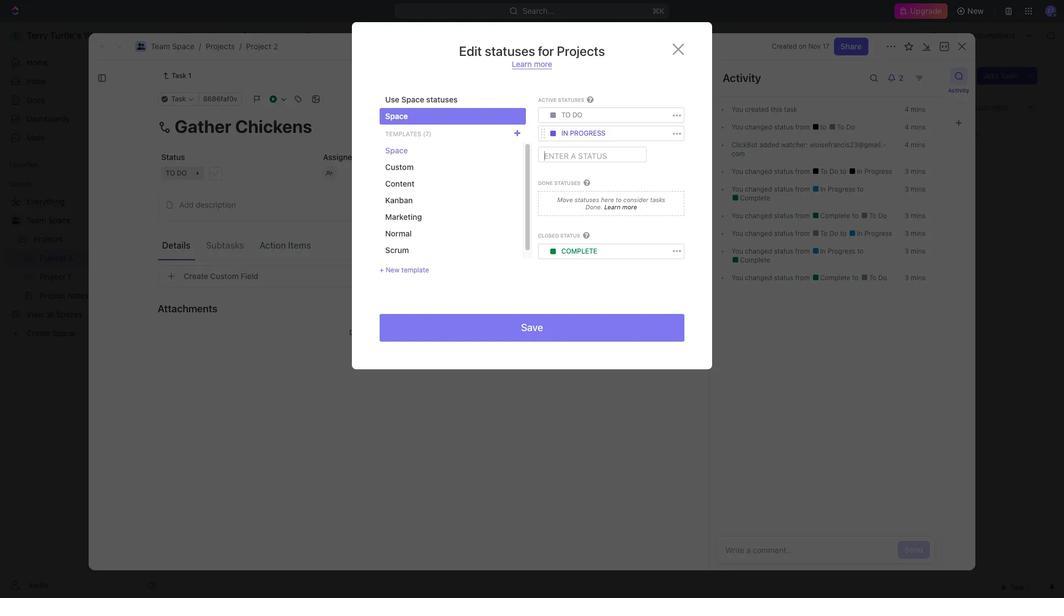 Task type: describe. For each thing, give the bounding box(es) containing it.
9 mins from the top
[[911, 274, 926, 282]]

new inside new button
[[967, 6, 984, 16]]

3 3 from the top
[[905, 212, 909, 220]]

space inside sidebar navigation
[[48, 216, 70, 225]]

status
[[161, 152, 185, 162]]

0 horizontal spatial task 1 link
[[158, 69, 196, 83]]

complete
[[561, 247, 597, 255]]

nov
[[808, 42, 821, 50]]

1 vertical spatial learn more link
[[603, 204, 637, 211]]

statuses for move
[[575, 196, 599, 203]]

learn more
[[603, 204, 637, 211]]

1 from from the top
[[795, 123, 810, 131]]

active
[[538, 97, 557, 103]]

1 you from the top
[[732, 105, 743, 114]]

2 changed from the top
[[745, 167, 772, 176]]

action items
[[260, 240, 311, 250]]

1 horizontal spatial add task button
[[284, 154, 331, 167]]

0 horizontal spatial learn more link
[[512, 59, 552, 69]]

use space statuses
[[385, 95, 458, 104]]

6 from from the top
[[795, 247, 810, 255]]

you created this task
[[732, 105, 797, 114]]

normal
[[385, 229, 412, 238]]

dashboards link
[[4, 110, 161, 128]]

5 you from the top
[[732, 212, 743, 220]]

2 vertical spatial add task button
[[218, 229, 261, 243]]

3 mins from the top
[[911, 141, 926, 149]]

items
[[288, 240, 311, 250]]

more inside edit statuses for projects learn more
[[534, 59, 552, 69]]

(7)
[[423, 130, 432, 137]]

2 horizontal spatial team
[[186, 30, 206, 40]]

board
[[207, 102, 228, 112]]

field
[[241, 272, 258, 281]]

hide inside dropdown button
[[933, 102, 950, 112]]

upload
[[421, 329, 443, 337]]

customize
[[970, 102, 1009, 112]]

home link
[[4, 54, 161, 71]]

5 changed from the top
[[745, 229, 772, 238]]

favorites button
[[4, 159, 43, 172]]

assignees button
[[448, 127, 500, 141]]

use
[[385, 95, 399, 104]]

7 from from the top
[[795, 274, 810, 282]]

3 from from the top
[[795, 185, 810, 193]]

4 mins for added watcher:
[[905, 141, 926, 149]]

added
[[760, 141, 779, 149]]

2 3 from the top
[[905, 185, 909, 193]]

automations button
[[963, 27, 1021, 44]]

here inside move statuses here to consider tasks done.
[[601, 196, 614, 203]]

hide inside button
[[575, 130, 590, 138]]

task 2
[[223, 212, 247, 221]]

inbox link
[[4, 73, 161, 90]]

2 you from the top
[[732, 123, 743, 131]]

1 mins from the top
[[911, 105, 926, 114]]

for
[[538, 43, 554, 59]]

1 horizontal spatial learn
[[604, 204, 621, 211]]

here inside drop your files here to upload
[[397, 329, 411, 337]]

done statuses
[[538, 180, 581, 186]]

1 horizontal spatial share button
[[924, 27, 958, 44]]

user group image inside sidebar navigation
[[11, 217, 20, 224]]

2 mins from the top
[[911, 123, 926, 131]]

1 3 from the top
[[905, 167, 909, 176]]

added watcher:
[[758, 141, 810, 149]]

6 3 mins from the top
[[905, 274, 926, 282]]

6 3 from the top
[[905, 274, 909, 282]]

board link
[[205, 99, 228, 115]]

scrum
[[385, 246, 409, 255]]

new button
[[952, 2, 990, 20]]

done
[[538, 180, 553, 186]]

subtasks button
[[202, 235, 248, 255]]

description
[[196, 200, 236, 209]]

drop your files here to upload
[[349, 329, 443, 337]]

4 mins from the top
[[911, 167, 926, 176]]

task sidebar navigation tab list
[[947, 67, 971, 132]]

add task for rightmost add task 'button'
[[984, 71, 1018, 80]]

statuses for done
[[554, 180, 581, 186]]

5 3 from the top
[[905, 247, 909, 255]]

statuses up (7)
[[426, 95, 458, 104]]

list link
[[247, 99, 262, 115]]

7 changed status from from the top
[[743, 274, 812, 282]]

8 you from the top
[[732, 274, 743, 282]]

kanban
[[385, 196, 413, 205]]

Enter a status text field
[[544, 147, 641, 163]]

consider
[[623, 196, 648, 203]]

table link
[[334, 99, 356, 115]]

templates
[[385, 130, 421, 137]]

tasks
[[650, 196, 665, 203]]

4 for added watcher:
[[905, 141, 909, 149]]

4 3 mins from the top
[[905, 229, 926, 238]]

3 changed status from from the top
[[743, 185, 812, 193]]

send button
[[898, 541, 930, 559]]

7 mins from the top
[[911, 229, 926, 238]]

1 horizontal spatial projects link
[[206, 42, 235, 51]]

2 horizontal spatial add task button
[[977, 67, 1024, 85]]

details button
[[158, 235, 195, 255]]

drop
[[349, 329, 365, 337]]

4 from from the top
[[795, 212, 810, 220]]

17
[[823, 42, 829, 50]]

4 changed status from from the top
[[743, 212, 812, 220]]

5 3 mins from the top
[[905, 247, 926, 255]]

calendar
[[283, 102, 316, 112]]

1 3 mins from the top
[[905, 167, 926, 176]]

dropdown menu image
[[550, 131, 556, 137]]

move
[[557, 196, 573, 203]]

tree inside sidebar navigation
[[4, 193, 161, 343]]

eloisefrancis23@gmail.
[[810, 141, 886, 149]]

closed
[[538, 233, 559, 239]]

activity inside task sidebar navigation 'tab list'
[[948, 87, 969, 94]]

6 changed status from from the top
[[743, 247, 812, 255]]

table
[[336, 102, 356, 112]]

this
[[771, 105, 782, 114]]

hide button
[[920, 99, 953, 115]]

to do inside edit statuses for projects dialog
[[561, 111, 582, 119]]

0 horizontal spatial project
[[246, 42, 271, 51]]

template
[[401, 266, 429, 274]]

send
[[905, 545, 923, 555]]

attachments
[[158, 303, 217, 315]]

share for leftmost "share" button
[[841, 42, 862, 51]]

6 changed from the top
[[745, 247, 772, 255]]

clickbot
[[732, 141, 758, 149]]

active statuses
[[538, 97, 584, 103]]

files
[[382, 329, 395, 337]]

+
[[380, 266, 384, 274]]

watcher:
[[781, 141, 808, 149]]

2 horizontal spatial projects link
[[239, 29, 285, 42]]

customize button
[[955, 99, 1012, 115]]

1 vertical spatial more
[[622, 204, 637, 211]]

progress inside edit statuses for projects dialog
[[570, 129, 605, 138]]

your
[[366, 329, 380, 337]]

favorites
[[9, 161, 38, 169]]

0 horizontal spatial project 2 link
[[246, 42, 278, 51]]

move statuses here to consider tasks done.
[[557, 196, 665, 211]]

gantt
[[376, 102, 397, 112]]

action
[[260, 240, 286, 250]]

calendar link
[[281, 99, 316, 115]]

1 4 mins from the top
[[905, 105, 926, 114]]

action items button
[[255, 235, 315, 255]]

save
[[521, 322, 543, 334]]

learn inside edit statuses for projects learn more
[[512, 59, 532, 69]]

sidebar navigation
[[0, 22, 166, 599]]

created on nov 17
[[772, 42, 829, 50]]

8686faf0v button
[[198, 93, 241, 106]]

0 horizontal spatial task 1
[[172, 71, 191, 80]]

projects inside edit statuses for projects learn more
[[557, 43, 605, 59]]



Task type: locate. For each thing, give the bounding box(es) containing it.
1 vertical spatial share
[[841, 42, 862, 51]]

activity up hide dropdown button
[[948, 87, 969, 94]]

eloisefrancis23@gmail. com
[[732, 141, 886, 158]]

custom left field
[[210, 272, 239, 281]]

share down upgrade
[[931, 30, 952, 40]]

0 horizontal spatial projects link
[[33, 231, 130, 248]]

0 vertical spatial team
[[186, 30, 206, 40]]

statuses for edit
[[485, 43, 535, 59]]

1 vertical spatial custom
[[210, 272, 239, 281]]

1 horizontal spatial activity
[[948, 87, 969, 94]]

edit statuses for projects dialog
[[352, 22, 712, 370]]

1 vertical spatial here
[[397, 329, 411, 337]]

0 horizontal spatial custom
[[210, 272, 239, 281]]

team space down spaces
[[27, 216, 70, 225]]

1 vertical spatial new
[[386, 266, 400, 274]]

share for "share" button to the right
[[931, 30, 952, 40]]

1 horizontal spatial task 1
[[223, 193, 246, 202]]

upgrade link
[[895, 3, 947, 19]]

create custom field
[[184, 272, 258, 281]]

0 vertical spatial more
[[534, 59, 552, 69]]

team space
[[186, 30, 230, 40], [27, 216, 70, 225]]

2 from from the top
[[795, 167, 810, 176]]

more down consider at the right top of page
[[622, 204, 637, 211]]

4 for changed status from
[[905, 123, 909, 131]]

1 changed from the top
[[745, 123, 772, 131]]

add description
[[179, 200, 236, 209]]

task 1 down team space, , element
[[172, 71, 191, 80]]

add task button up customize
[[977, 67, 1024, 85]]

2 4 mins from the top
[[905, 123, 926, 131]]

learn more link
[[512, 59, 552, 69], [603, 204, 637, 211]]

new up automations
[[967, 6, 984, 16]]

0 vertical spatial user group image
[[137, 43, 145, 50]]

do inside edit statuses for projects dialog
[[572, 111, 582, 119]]

learn more link down for
[[512, 59, 552, 69]]

2 3 mins from the top
[[905, 185, 926, 193]]

1 vertical spatial add task button
[[284, 154, 331, 167]]

/
[[235, 30, 237, 40], [287, 30, 290, 40], [199, 42, 201, 51], [239, 42, 242, 51]]

statuses right active
[[558, 97, 584, 103]]

templates (7)
[[385, 130, 432, 137]]

add description button
[[162, 196, 630, 214]]

more
[[534, 59, 552, 69], [622, 204, 637, 211]]

4 mins for changed status from
[[905, 123, 926, 131]]

add task for add task 'button' to the middle
[[298, 156, 327, 165]]

0 vertical spatial project
[[306, 30, 332, 40]]

0 vertical spatial add task
[[984, 71, 1018, 80]]

team space link inside tree
[[27, 212, 159, 229]]

more down for
[[534, 59, 552, 69]]

to do
[[561, 111, 582, 119], [835, 123, 855, 131], [818, 167, 840, 176], [867, 212, 887, 220], [818, 229, 840, 238], [206, 262, 227, 270], [867, 274, 887, 282]]

1 horizontal spatial team space
[[186, 30, 230, 40]]

1 horizontal spatial add task
[[298, 156, 327, 165]]

1 vertical spatial user group image
[[11, 217, 20, 224]]

3 changed from the top
[[745, 185, 772, 193]]

custom inside edit statuses for projects dialog
[[385, 162, 414, 172]]

share button down upgrade
[[924, 27, 958, 44]]

statuses inside edit statuses for projects learn more
[[485, 43, 535, 59]]

details
[[162, 240, 190, 250]]

to inside drop your files here to upload
[[413, 329, 419, 337]]

1 vertical spatial 4
[[905, 123, 909, 131]]

task
[[784, 105, 797, 114]]

6 mins from the top
[[911, 212, 926, 220]]

+ new template
[[380, 266, 429, 274]]

add task up customize
[[984, 71, 1018, 80]]

to inside move statuses here to consider tasks done.
[[616, 196, 622, 203]]

complete
[[738, 194, 770, 202], [818, 212, 852, 220], [738, 256, 770, 264], [818, 274, 852, 282]]

5 from from the top
[[795, 229, 810, 238]]

team space link
[[172, 29, 233, 42], [151, 42, 194, 51], [27, 212, 159, 229]]

add inside button
[[179, 200, 194, 209]]

here
[[601, 196, 614, 203], [397, 329, 411, 337]]

1 vertical spatial learn
[[604, 204, 621, 211]]

4
[[905, 105, 909, 114], [905, 123, 909, 131], [905, 141, 909, 149]]

activity
[[723, 71, 761, 84], [948, 87, 969, 94]]

2 vertical spatial add task
[[223, 231, 256, 240]]

1 horizontal spatial new
[[967, 6, 984, 16]]

1 vertical spatial hide
[[575, 130, 590, 138]]

assigned to
[[323, 152, 366, 162]]

1 vertical spatial project
[[246, 42, 271, 51]]

dashboards
[[27, 114, 70, 124]]

hide right search
[[933, 102, 950, 112]]

1 vertical spatial task 1
[[223, 193, 246, 202]]

add down task 2
[[223, 231, 238, 240]]

add left assigned
[[298, 156, 311, 165]]

0 horizontal spatial here
[[397, 329, 411, 337]]

activity inside task sidebar content section
[[723, 71, 761, 84]]

task 1 up task 2
[[223, 193, 246, 202]]

⌘k
[[653, 6, 665, 16]]

0 vertical spatial 4 mins
[[905, 105, 926, 114]]

6 you from the top
[[732, 229, 743, 238]]

spaces
[[9, 180, 32, 188]]

projects inside tree
[[33, 234, 63, 244]]

docs link
[[4, 91, 161, 109]]

3 4 from the top
[[905, 141, 909, 149]]

5 changed status from from the top
[[743, 229, 812, 238]]

share right 17
[[841, 42, 862, 51]]

new right +
[[386, 266, 400, 274]]

0 horizontal spatial activity
[[723, 71, 761, 84]]

save button
[[380, 314, 684, 342]]

1 horizontal spatial more
[[622, 204, 637, 211]]

docs
[[27, 95, 45, 105]]

0 vertical spatial new
[[967, 6, 984, 16]]

assigned
[[323, 152, 357, 162]]

0 horizontal spatial team space
[[27, 216, 70, 225]]

upgrade
[[910, 6, 942, 16]]

1 horizontal spatial here
[[601, 196, 614, 203]]

marketing
[[385, 212, 422, 222]]

create custom field button
[[158, 265, 634, 288]]

custom inside button
[[210, 272, 239, 281]]

team space inside tree
[[27, 216, 70, 225]]

1 horizontal spatial custom
[[385, 162, 414, 172]]

1 inside button
[[260, 212, 263, 221]]

hide
[[933, 102, 950, 112], [575, 130, 590, 138]]

edit statuses for projects learn more
[[459, 43, 605, 69]]

project 2 link
[[292, 29, 341, 42], [246, 42, 278, 51]]

3 you from the top
[[732, 167, 743, 176]]

activity up created
[[723, 71, 761, 84]]

team space up "team space / projects / project 2"
[[186, 30, 230, 40]]

hide button
[[571, 127, 594, 141]]

automations
[[969, 30, 1015, 40]]

search button
[[874, 99, 917, 115]]

0 vertical spatial here
[[601, 196, 614, 203]]

1 horizontal spatial project
[[306, 30, 332, 40]]

1 right task 2
[[260, 212, 263, 221]]

dropdown menu image
[[550, 113, 556, 118]]

share button right 17
[[834, 38, 868, 55]]

1 horizontal spatial project 2 link
[[292, 29, 341, 42]]

0 vertical spatial 1
[[188, 71, 191, 80]]

add up customize
[[984, 71, 999, 80]]

1 horizontal spatial learn more link
[[603, 204, 637, 211]]

tree containing team space
[[4, 193, 161, 343]]

0 vertical spatial learn
[[512, 59, 532, 69]]

team space, , element
[[175, 31, 184, 40]]

in progress
[[561, 129, 605, 138], [855, 167, 892, 176], [818, 185, 857, 193], [855, 229, 892, 238], [818, 247, 857, 255]]

0 vertical spatial 4
[[905, 105, 909, 114]]

here up learn more
[[601, 196, 614, 203]]

custom up content
[[385, 162, 414, 172]]

1 horizontal spatial share
[[931, 30, 952, 40]]

team space / projects / project 2
[[151, 42, 278, 51]]

0 horizontal spatial add task
[[223, 231, 256, 240]]

2
[[334, 30, 339, 40], [273, 42, 278, 51], [242, 212, 247, 221], [239, 262, 244, 270]]

search...
[[523, 6, 554, 16]]

attachments button
[[158, 295, 634, 322]]

hide up enter a status text box
[[575, 130, 590, 138]]

in
[[561, 129, 568, 138], [857, 167, 863, 176], [820, 185, 826, 193], [857, 229, 863, 238], [820, 247, 826, 255]]

1 down "team space / projects / project 2"
[[188, 71, 191, 80]]

1 vertical spatial team space
[[27, 216, 70, 225]]

0 horizontal spatial share button
[[834, 38, 868, 55]]

0 vertical spatial activity
[[723, 71, 761, 84]]

learn more link down consider at the right top of page
[[603, 204, 637, 211]]

task
[[1001, 71, 1018, 80], [172, 71, 186, 80], [312, 156, 327, 165], [223, 193, 240, 202], [223, 212, 240, 221], [240, 231, 256, 240]]

add task down calendar
[[298, 156, 327, 165]]

done.
[[585, 204, 603, 211]]

search
[[888, 102, 914, 112]]

1 horizontal spatial user group image
[[137, 43, 145, 50]]

team space link for user group icon within the sidebar navigation
[[27, 212, 159, 229]]

gantt link
[[374, 99, 397, 115]]

2 changed status from from the top
[[743, 167, 812, 176]]

share
[[931, 30, 952, 40], [841, 42, 862, 51]]

task sidebar content section
[[709, 60, 942, 571]]

here right files
[[397, 329, 411, 337]]

2 vertical spatial 1
[[260, 212, 263, 221]]

0 horizontal spatial more
[[534, 59, 552, 69]]

0 horizontal spatial share
[[841, 42, 862, 51]]

add task down task 2
[[223, 231, 256, 240]]

content
[[385, 179, 415, 188]]

3
[[905, 167, 909, 176], [905, 185, 909, 193], [905, 212, 909, 220], [905, 229, 909, 238], [905, 247, 909, 255], [905, 274, 909, 282]]

statuses up move
[[554, 180, 581, 186]]

1 changed status from from the top
[[743, 123, 812, 131]]

1 vertical spatial team
[[151, 42, 170, 51]]

8 mins from the top
[[911, 247, 926, 255]]

com
[[732, 141, 886, 158]]

status inside dialog
[[560, 233, 580, 239]]

space
[[208, 30, 230, 40], [172, 42, 194, 51], [401, 95, 424, 104], [385, 111, 408, 121], [385, 146, 408, 155], [48, 216, 70, 225]]

Edit task name text field
[[158, 116, 634, 137]]

projects link
[[239, 29, 285, 42], [206, 42, 235, 51], [33, 231, 130, 248]]

2 vertical spatial team
[[27, 216, 46, 225]]

add task
[[984, 71, 1018, 80], [298, 156, 327, 165], [223, 231, 256, 240]]

2 4 from the top
[[905, 123, 909, 131]]

in progress inside edit statuses for projects dialog
[[561, 129, 605, 138]]

0 vertical spatial team space
[[186, 30, 230, 40]]

closed status
[[538, 233, 580, 239]]

4 mins
[[905, 105, 926, 114], [905, 123, 926, 131], [905, 141, 926, 149]]

custom
[[385, 162, 414, 172], [210, 272, 239, 281]]

task 1 link up items at the left of the page
[[221, 189, 384, 205]]

changed
[[745, 123, 772, 131], [745, 167, 772, 176], [745, 185, 772, 193], [745, 212, 772, 220], [745, 229, 772, 238], [745, 247, 772, 255], [745, 274, 772, 282]]

4 you from the top
[[732, 185, 743, 193]]

2 vertical spatial 4 mins
[[905, 141, 926, 149]]

edit
[[459, 43, 482, 59]]

0 vertical spatial share
[[931, 30, 952, 40]]

5 mins from the top
[[911, 185, 926, 193]]

2 vertical spatial 4
[[905, 141, 909, 149]]

0 horizontal spatial learn
[[512, 59, 532, 69]]

statuses for active
[[558, 97, 584, 103]]

2 horizontal spatial add task
[[984, 71, 1018, 80]]

7 changed from the top
[[745, 274, 772, 282]]

8686faf0v
[[203, 95, 237, 103]]

tree
[[4, 193, 161, 343]]

3 3 mins from the top
[[905, 212, 926, 220]]

add task button down task 2
[[218, 229, 261, 243]]

statuses left for
[[485, 43, 535, 59]]

3 4 mins from the top
[[905, 141, 926, 149]]

1 vertical spatial 4 mins
[[905, 123, 926, 131]]

0 horizontal spatial new
[[386, 266, 400, 274]]

1 vertical spatial 1
[[242, 193, 246, 202]]

task 1 link down team space, , element
[[158, 69, 196, 83]]

statuses up done.
[[575, 196, 599, 203]]

status
[[774, 123, 793, 131], [774, 167, 793, 176], [774, 185, 793, 193], [774, 212, 793, 220], [774, 229, 793, 238], [560, 233, 580, 239], [774, 247, 793, 255], [774, 274, 793, 282]]

0 vertical spatial task 1 link
[[158, 69, 196, 83]]

changed status from
[[743, 123, 812, 131], [743, 167, 812, 176], [743, 185, 812, 193], [743, 212, 812, 220], [743, 229, 812, 238], [743, 247, 812, 255], [743, 274, 812, 282]]

0 horizontal spatial team
[[27, 216, 46, 225]]

0 horizontal spatial user group image
[[11, 217, 20, 224]]

on
[[799, 42, 807, 50]]

create
[[184, 272, 208, 281]]

add left description
[[179, 200, 194, 209]]

0 horizontal spatial add task button
[[218, 229, 261, 243]]

7 you from the top
[[732, 247, 743, 255]]

4 3 from the top
[[905, 229, 909, 238]]

1 horizontal spatial task 1 link
[[221, 189, 384, 205]]

add task button down calendar link
[[284, 154, 331, 167]]

1 up task 2
[[242, 193, 246, 202]]

team space link for right user group icon
[[151, 42, 194, 51]]

0 horizontal spatial hide
[[575, 130, 590, 138]]

1 horizontal spatial team
[[151, 42, 170, 51]]

upload button
[[421, 329, 443, 337]]

assignees
[[462, 130, 495, 138]]

subtasks
[[206, 240, 244, 250]]

0 vertical spatial task 1
[[172, 71, 191, 80]]

4 changed from the top
[[745, 212, 772, 220]]

1 horizontal spatial 1
[[242, 193, 246, 202]]

Search tasks... text field
[[926, 126, 1037, 142]]

1 vertical spatial add task
[[298, 156, 327, 165]]

inbox
[[27, 76, 46, 86]]

in inside edit statuses for projects dialog
[[561, 129, 568, 138]]

team
[[186, 30, 206, 40], [151, 42, 170, 51], [27, 216, 46, 225]]

1 vertical spatial task 1 link
[[221, 189, 384, 205]]

new inside edit statuses for projects dialog
[[386, 266, 400, 274]]

2 horizontal spatial 1
[[260, 212, 263, 221]]

statuses inside move statuses here to consider tasks done.
[[575, 196, 599, 203]]

team inside tree
[[27, 216, 46, 225]]

1 4 from the top
[[905, 105, 909, 114]]

0 horizontal spatial 1
[[188, 71, 191, 80]]

1 vertical spatial activity
[[948, 87, 969, 94]]

0 vertical spatial learn more link
[[512, 59, 552, 69]]

1 horizontal spatial hide
[[933, 102, 950, 112]]

0 vertical spatial hide
[[933, 102, 950, 112]]

user group image
[[137, 43, 145, 50], [11, 217, 20, 224]]

add task for bottommost add task 'button'
[[223, 231, 256, 240]]

0 vertical spatial custom
[[385, 162, 414, 172]]

0 vertical spatial add task button
[[977, 67, 1024, 85]]



Task type: vqa. For each thing, say whether or not it's contained in the screenshot.
the top LEARN
yes



